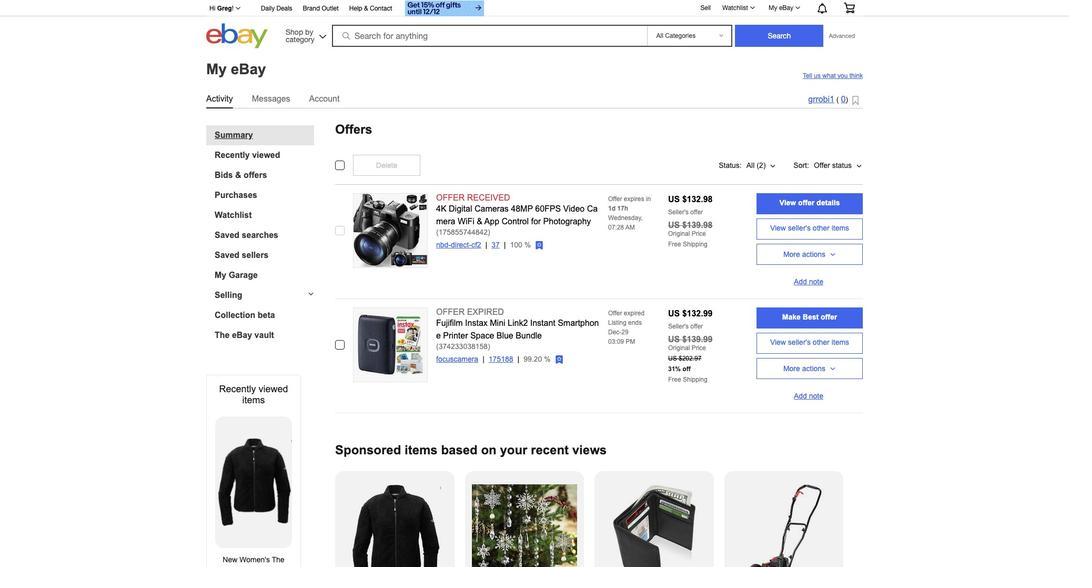 Task type: describe. For each thing, give the bounding box(es) containing it.
view for us $132.98
[[771, 224, 787, 232]]

48mp
[[511, 204, 533, 213]]

nbd-direct-cf2 link
[[437, 240, 492, 249]]

seller's for $139.98
[[669, 208, 689, 216]]

price for $139.99
[[692, 344, 707, 351]]

1 us from the top
[[669, 195, 680, 204]]

on
[[481, 443, 497, 457]]

purchases
[[215, 190, 257, 199]]

5 us from the top
[[669, 355, 677, 362]]

expired
[[467, 307, 504, 316]]

$202.97
[[679, 355, 702, 362]]

nbd-direct-cf2
[[437, 240, 482, 249]]

account navigation
[[204, 0, 864, 18]]

focuscamera link
[[437, 355, 489, 363]]

recent
[[531, 443, 569, 457]]

saved for saved sellers
[[215, 250, 240, 259]]

bids & offers link
[[215, 170, 314, 180]]

tell us what you think
[[803, 72, 864, 79]]

collection beta link
[[215, 310, 314, 320]]

view offer details
[[780, 199, 841, 207]]

my for 'my ebay' link
[[769, 4, 778, 12]]

expired
[[624, 309, 645, 317]]

07:28
[[609, 224, 624, 231]]

selling
[[215, 290, 242, 299]]

offer inside us $132.99 seller's offer us $139.99 original price us $202.97 31% off free shipping
[[691, 323, 704, 330]]

free inside us $132.98 seller's offer us $139.98 original price free shipping
[[669, 240, 682, 248]]

actions for us $139.98
[[803, 250, 826, 258]]

grrobi1 ( 0 )
[[809, 95, 849, 104]]

bundle
[[516, 331, 542, 340]]

view seller's other items link for us $139.98
[[757, 218, 864, 239]]

& for contact
[[364, 5, 368, 12]]

more actions button for us $139.99
[[757, 358, 864, 379]]

contact
[[370, 5, 393, 12]]

make best offer
[[783, 313, 838, 321]]

watchlist inside my ebay main content
[[215, 210, 252, 219]]

offer expired fujifilm instax mini link2 instant smartphon e printer space blue bundle ( 374233038158 )
[[437, 307, 599, 350]]

by
[[305, 28, 313, 36]]

(2)
[[757, 161, 766, 169]]

my ebay inside account navigation
[[769, 4, 794, 12]]

think
[[850, 72, 864, 79]]

03:09
[[609, 338, 624, 345]]

0 vertical spatial the
[[215, 330, 230, 339]]

offer expires in 1d 17h wednesday, 07:28 am
[[609, 195, 651, 231]]

offer for fujifilm
[[437, 307, 465, 316]]

my ebay main content
[[4, 51, 1066, 567]]

recently for recently viewed
[[215, 150, 250, 159]]

digital
[[449, 204, 473, 213]]

other for us $139.99
[[813, 338, 830, 346]]

wednesday,
[[609, 214, 643, 221]]

video
[[564, 204, 585, 213]]

shop by category
[[286, 28, 315, 43]]

my garage link
[[215, 270, 314, 280]]

175855744842
[[439, 228, 488, 236]]

3 us from the top
[[669, 309, 680, 318]]

pm
[[626, 338, 636, 345]]

brand
[[303, 5, 320, 12]]

get an extra 15% off image
[[405, 1, 484, 16]]

saved for saved searches
[[215, 230, 240, 239]]

add note for us $139.98
[[795, 278, 824, 286]]

collection
[[215, 310, 256, 319]]

offers
[[335, 122, 373, 136]]

account
[[309, 94, 340, 103]]

sellers
[[242, 250, 269, 259]]

tell
[[803, 72, 813, 79]]

( inside offer received 4k digital cameras 48mp 60fps video ca mera wifi & app control for photography ( 175855744842 )
[[437, 228, 439, 236]]

help & contact link
[[350, 3, 393, 15]]

more actions for us $139.98
[[784, 250, 826, 258]]

sell link
[[696, 4, 716, 11]]

ends
[[629, 319, 642, 326]]

control
[[502, 217, 529, 226]]

add note for us $139.99
[[795, 392, 824, 400]]

photography
[[544, 217, 591, 226]]

messages
[[252, 94, 290, 103]]

summary link
[[215, 130, 314, 140]]

& for offers
[[235, 170, 242, 179]]

daily deals link
[[261, 3, 293, 15]]

for
[[532, 217, 541, 226]]

2 us from the top
[[669, 220, 680, 229]]

free inside us $132.99 seller's offer us $139.99 original price us $202.97 31% off free shipping
[[669, 376, 682, 383]]

sell
[[701, 4, 711, 11]]

cf2
[[472, 240, 482, 249]]

advanced link
[[824, 25, 861, 46]]

furry
[[256, 566, 273, 567]]

view seller's other items for us $139.98
[[771, 224, 850, 232]]

off
[[683, 365, 691, 373]]

$139.98
[[683, 220, 713, 229]]

saved searches link
[[215, 230, 314, 240]]

offers
[[244, 170, 267, 179]]

add note button for us $139.98
[[757, 269, 864, 290]]

space
[[471, 331, 495, 340]]

mini
[[490, 318, 506, 327]]

& inside offer received 4k digital cameras 48mp 60fps video ca mera wifi & app control for photography ( 175855744842 )
[[477, 217, 483, 226]]

shop
[[286, 28, 303, 36]]

ca
[[587, 204, 598, 213]]

offer for us $132.98
[[609, 195, 623, 202]]

in
[[646, 195, 651, 202]]

mera
[[437, 217, 456, 226]]

am
[[626, 224, 635, 231]]

us
[[815, 72, 821, 79]]

status: all (2)
[[719, 161, 766, 169]]

vault
[[255, 330, 274, 339]]

tell us what you think link
[[803, 72, 864, 79]]

$132.99
[[683, 309, 713, 318]]

offer right best at the right bottom of the page
[[821, 313, 838, 321]]

more actions for us $139.99
[[784, 364, 826, 373]]

) inside grrobi1 ( 0 )
[[846, 96, 849, 104]]

the ebay vault
[[215, 330, 274, 339]]

none submit inside shop by category banner
[[736, 25, 824, 47]]

summary
[[215, 130, 253, 139]]

note for us $139.98
[[810, 278, 824, 286]]

daily
[[261, 5, 275, 12]]

make this page your my ebay homepage image
[[853, 96, 859, 106]]

1 vertical spatial ebay
[[231, 61, 266, 77]]

your
[[500, 443, 528, 457]]



Task type: locate. For each thing, give the bounding box(es) containing it.
1 vertical spatial price
[[692, 344, 707, 351]]

offer up 1d
[[609, 195, 623, 202]]

original
[[669, 230, 690, 237], [669, 344, 690, 351]]

watchlist link right sell
[[717, 2, 760, 14]]

31%
[[669, 365, 681, 373]]

1 add from the top
[[795, 278, 808, 286]]

( inside the offer expired fujifilm instax mini link2 instant smartphon e printer space blue bundle ( 374233038158 )
[[437, 342, 439, 350]]

view seller's other items for us $139.99
[[771, 338, 850, 346]]

best
[[803, 313, 819, 321]]

100 %
[[510, 240, 531, 249]]

sponsored
[[335, 443, 401, 457]]

price down '$139.99'
[[692, 344, 707, 351]]

original up $202.97
[[669, 344, 690, 351]]

1 vertical spatial original
[[669, 344, 690, 351]]

4k digital cameras 48mp 60fps video camera wifi & app control for photography image
[[354, 194, 428, 267]]

0 vertical spatial offer
[[815, 161, 831, 169]]

1 other from the top
[[813, 224, 830, 232]]

seller's inside us $132.99 seller's offer us $139.99 original price us $202.97 31% off free shipping
[[669, 323, 689, 330]]

0 vertical spatial (
[[837, 96, 840, 104]]

1 free from the top
[[669, 240, 682, 248]]

29
[[622, 328, 629, 336]]

expires
[[624, 195, 645, 202]]

( down e
[[437, 342, 439, 350]]

0 vertical spatial ebay
[[780, 4, 794, 12]]

ebay inside 'my ebay' link
[[780, 4, 794, 12]]

0 vertical spatial recently
[[215, 150, 250, 159]]

2 vertical spatial (
[[437, 342, 439, 350]]

1 vertical spatial offer
[[609, 195, 623, 202]]

price for $139.98
[[692, 230, 707, 237]]

us left '$139.99'
[[669, 335, 680, 344]]

2 vertical spatial offer
[[609, 309, 623, 317]]

offer up $139.98
[[691, 208, 704, 216]]

1 vertical spatial shipping
[[683, 376, 708, 383]]

1 vertical spatial %
[[544, 355, 551, 363]]

viewed for recently viewed items
[[259, 384, 288, 394]]

seller's for us $139.99
[[789, 338, 811, 346]]

% for app
[[525, 240, 531, 249]]

my ebay inside main content
[[206, 61, 266, 77]]

recently inside recently viewed items
[[219, 384, 256, 394]]

1 vertical spatial more
[[784, 364, 801, 373]]

grrobi1 link
[[809, 95, 835, 104]]

more actions
[[784, 250, 826, 258], [784, 364, 826, 373]]

seller's down $132.98 on the right top of page
[[669, 208, 689, 216]]

note
[[810, 278, 824, 286], [810, 392, 824, 400]]

2 view seller's other items from the top
[[771, 338, 850, 346]]

(
[[837, 96, 840, 104], [437, 228, 439, 236], [437, 342, 439, 350]]

recently
[[215, 150, 250, 159], [219, 384, 256, 394]]

watchlist link
[[717, 2, 760, 14], [215, 210, 314, 220]]

shipping down off
[[683, 376, 708, 383]]

original down $139.98
[[669, 230, 690, 237]]

offer left details
[[799, 199, 815, 207]]

view seller's other items link down make best offer link
[[757, 333, 864, 354]]

1 original from the top
[[669, 230, 690, 237]]

my inside account navigation
[[769, 4, 778, 12]]

1 more actions button from the top
[[757, 244, 864, 265]]

2 more actions from the top
[[784, 364, 826, 373]]

0 vertical spatial my ebay
[[769, 4, 794, 12]]

shipping down $139.98
[[683, 240, 708, 248]]

1 vertical spatial view seller's other items link
[[757, 333, 864, 354]]

view seller's other items down make best offer link
[[771, 338, 850, 346]]

0 vertical spatial add note button
[[757, 269, 864, 290]]

smartphon
[[558, 318, 599, 327]]

0 vertical spatial more actions button
[[757, 244, 864, 265]]

offer inside the offer expired fujifilm instax mini link2 instant smartphon e printer space blue bundle ( 374233038158 )
[[437, 307, 465, 316]]

e
[[437, 331, 441, 340]]

2 add from the top
[[795, 392, 808, 400]]

1 seller's from the top
[[789, 224, 811, 232]]

& inside bids & offers link
[[235, 170, 242, 179]]

listing
[[609, 319, 627, 326]]

activity link
[[206, 92, 233, 106]]

0 vertical spatial watchlist
[[723, 4, 749, 12]]

fujifilm instax mini link2 instant smartphon e printer space blue bundle link
[[437, 318, 599, 340]]

grrobi1
[[809, 95, 835, 104]]

us left the $132.99
[[669, 309, 680, 318]]

0 vertical spatial shipping
[[683, 240, 708, 248]]

& inside help & contact link
[[364, 5, 368, 12]]

1 vertical spatial seller's
[[669, 323, 689, 330]]

recently viewed items
[[219, 384, 288, 405]]

0 horizontal spatial my ebay
[[206, 61, 266, 77]]

& right "bids"
[[235, 170, 242, 179]]

0 horizontal spatial %
[[525, 240, 531, 249]]

more actions button for us $139.98
[[757, 244, 864, 265]]

0 vertical spatial watchlist link
[[717, 2, 760, 14]]

0 vertical spatial )
[[846, 96, 849, 104]]

bids & offers
[[215, 170, 267, 179]]

add for us $139.99
[[795, 392, 808, 400]]

0 vertical spatial add note
[[795, 278, 824, 286]]

north
[[217, 566, 235, 567]]

watchlist link inside account navigation
[[717, 2, 760, 14]]

2 vertical spatial )
[[488, 342, 491, 350]]

Search for anything text field
[[334, 26, 646, 46]]

sort:
[[794, 161, 810, 169]]

175188 link
[[489, 355, 524, 363]]

view down view offer details link
[[771, 224, 787, 232]]

1 vertical spatial free
[[669, 376, 682, 383]]

1 vertical spatial actions
[[803, 364, 826, 373]]

) inside the offer expired fujifilm instax mini link2 instant smartphon e printer space blue bundle ( 374233038158 )
[[488, 342, 491, 350]]

2 add note from the top
[[795, 392, 824, 400]]

( inside grrobi1 ( 0 )
[[837, 96, 840, 104]]

1 vertical spatial add note button
[[757, 383, 864, 404]]

1 vertical spatial )
[[488, 228, 491, 236]]

1 vertical spatial more actions
[[784, 364, 826, 373]]

offer inside offer received 4k digital cameras 48mp 60fps video ca mera wifi & app control for photography ( 175855744842 )
[[437, 193, 465, 202]]

1 horizontal spatial watchlist
[[723, 4, 749, 12]]

view seller's other items down view offer details link
[[771, 224, 850, 232]]

2 free from the top
[[669, 376, 682, 383]]

new
[[223, 555, 238, 564]]

offer status button
[[814, 155, 864, 176]]

2 price from the top
[[692, 344, 707, 351]]

daily deals
[[261, 5, 293, 12]]

2 seller's from the top
[[789, 338, 811, 346]]

1 horizontal spatial my ebay
[[769, 4, 794, 12]]

seller's for us $139.98
[[789, 224, 811, 232]]

0 vertical spatial view seller's other items
[[771, 224, 850, 232]]

2 more actions button from the top
[[757, 358, 864, 379]]

price inside us $132.99 seller's offer us $139.99 original price us $202.97 31% off free shipping
[[692, 344, 707, 351]]

1 vertical spatial add
[[795, 392, 808, 400]]

actions
[[803, 250, 826, 258], [803, 364, 826, 373]]

other for us $139.98
[[813, 224, 830, 232]]

more for us $139.98
[[784, 250, 801, 258]]

help
[[350, 5, 363, 12]]

& right help
[[364, 5, 368, 12]]

4k
[[437, 204, 447, 213]]

% right the 99.20 on the bottom of page
[[544, 355, 551, 363]]

us $132.98 seller's offer us $139.98 original price free shipping
[[669, 195, 713, 248]]

seller's for $139.99
[[669, 323, 689, 330]]

more for us $139.99
[[784, 364, 801, 373]]

fujifilm instax mini link2 instant smartphone printer space blue bundle image
[[354, 308, 428, 381]]

offer left 'status'
[[815, 161, 831, 169]]

1 vertical spatial seller's
[[789, 338, 811, 346]]

1 horizontal spatial %
[[544, 355, 551, 363]]

watchlist right sell
[[723, 4, 749, 12]]

2 vertical spatial ebay
[[232, 330, 252, 339]]

viewed inside "link"
[[252, 150, 280, 159]]

0 vertical spatial free
[[669, 240, 682, 248]]

1 vertical spatial view
[[771, 224, 787, 232]]

1 horizontal spatial watchlist link
[[717, 2, 760, 14]]

& left "app"
[[477, 217, 483, 226]]

collection beta
[[215, 310, 275, 319]]

offer down the $132.99
[[691, 323, 704, 330]]

2 note from the top
[[810, 392, 824, 400]]

watchlist link down purchases 'link'
[[215, 210, 314, 220]]

us up 31%
[[669, 355, 677, 362]]

1 vertical spatial watchlist link
[[215, 210, 314, 220]]

fujifilm
[[437, 318, 463, 327]]

face
[[237, 566, 254, 567]]

saved
[[215, 230, 240, 239], [215, 250, 240, 259]]

original for $139.99
[[669, 344, 690, 351]]

add note
[[795, 278, 824, 286], [795, 392, 824, 400]]

% right 100
[[525, 240, 531, 249]]

!
[[232, 5, 234, 12]]

0 vertical spatial viewed
[[252, 150, 280, 159]]

0 vertical spatial price
[[692, 230, 707, 237]]

offer expired listing ends dec-29 03:09 pm
[[609, 309, 645, 345]]

my for my garage link
[[215, 270, 227, 279]]

seller's down the $132.99
[[669, 323, 689, 330]]

actions down view offer details link
[[803, 250, 826, 258]]

1 vertical spatial recently
[[219, 384, 256, 394]]

1 more from the top
[[784, 250, 801, 258]]

price down $139.98
[[692, 230, 707, 237]]

1 vertical spatial &
[[235, 170, 242, 179]]

1 view seller's other items from the top
[[771, 224, 850, 232]]

2 original from the top
[[669, 344, 690, 351]]

viewed for recently viewed
[[252, 150, 280, 159]]

0 horizontal spatial watchlist
[[215, 210, 252, 219]]

saved searches
[[215, 230, 279, 239]]

1 vertical spatial add note
[[795, 392, 824, 400]]

1 saved from the top
[[215, 230, 240, 239]]

2 other from the top
[[813, 338, 830, 346]]

offer up fujifilm
[[437, 307, 465, 316]]

0 vertical spatial %
[[525, 240, 531, 249]]

37 link
[[492, 240, 510, 249]]

seller's down view offer details link
[[789, 224, 811, 232]]

1 add note from the top
[[795, 278, 824, 286]]

2 view seller's other items link from the top
[[757, 333, 864, 354]]

app
[[485, 217, 500, 226]]

None submit
[[736, 25, 824, 47]]

1 vertical spatial saved
[[215, 250, 240, 259]]

1 horizontal spatial &
[[364, 5, 368, 12]]

0 vertical spatial actions
[[803, 250, 826, 258]]

ebay
[[780, 4, 794, 12], [231, 61, 266, 77], [232, 330, 252, 339]]

17h
[[618, 205, 629, 212]]

0 vertical spatial note
[[810, 278, 824, 286]]

us left $132.98 on the right top of page
[[669, 195, 680, 204]]

actions down make best offer link
[[803, 364, 826, 373]]

1 price from the top
[[692, 230, 707, 237]]

( down the mera
[[437, 228, 439, 236]]

374233038158
[[439, 342, 488, 350]]

original inside us $132.99 seller's offer us $139.99 original price us $202.97 31% off free shipping
[[669, 344, 690, 351]]

views
[[573, 443, 607, 457]]

note for us $139.99
[[810, 392, 824, 400]]

other
[[813, 224, 830, 232], [813, 338, 830, 346]]

view seller's other items link down view offer details link
[[757, 218, 864, 239]]

2 saved from the top
[[215, 250, 240, 259]]

offer received 4k digital cameras 48mp 60fps video ca mera wifi & app control for photography ( 175855744842 )
[[437, 193, 598, 236]]

offer for 4k
[[437, 193, 465, 202]]

2 actions from the top
[[803, 364, 826, 373]]

more actions down make best offer link
[[784, 364, 826, 373]]

1 vertical spatial viewed
[[259, 384, 288, 394]]

items inside recently viewed items
[[242, 395, 265, 405]]

1 horizontal spatial the
[[272, 555, 285, 564]]

2 vertical spatial view
[[771, 338, 787, 346]]

offer up '4k'
[[437, 193, 465, 202]]

0 horizontal spatial watchlist link
[[215, 210, 314, 220]]

1 seller's from the top
[[669, 208, 689, 216]]

other down make best offer link
[[813, 338, 830, 346]]

outlet
[[322, 5, 339, 12]]

ebay for 'the ebay vault' link
[[232, 330, 252, 339]]

offer inside offer expires in 1d 17h wednesday, 07:28 am
[[609, 195, 623, 202]]

recently inside "link"
[[215, 150, 250, 159]]

) down "app"
[[488, 228, 491, 236]]

view down sort:
[[780, 199, 797, 207]]

original for $139.98
[[669, 230, 690, 237]]

watchlist down the purchases
[[215, 210, 252, 219]]

37
[[492, 240, 500, 249]]

1 add note button from the top
[[757, 269, 864, 290]]

your shopping cart image
[[844, 3, 856, 13]]

1 actions from the top
[[803, 250, 826, 258]]

100
[[510, 240, 523, 249]]

1 vertical spatial view seller's other items
[[771, 338, 850, 346]]

shop by category button
[[281, 23, 329, 46]]

searches
[[242, 230, 279, 239]]

2 horizontal spatial &
[[477, 217, 483, 226]]

1 vertical spatial (
[[437, 228, 439, 236]]

the down collection
[[215, 330, 230, 339]]

new women's the north face furry hig link
[[215, 416, 292, 567]]

0 vertical spatial saved
[[215, 230, 240, 239]]

original inside us $132.98 seller's offer us $139.98 original price free shipping
[[669, 230, 690, 237]]

other down details
[[813, 224, 830, 232]]

0 vertical spatial add
[[795, 278, 808, 286]]

delete
[[376, 161, 398, 169]]

focuscamera
[[437, 355, 479, 363]]

offer for us $132.99
[[609, 309, 623, 317]]

175188
[[489, 355, 514, 363]]

) down "space" in the bottom left of the page
[[488, 342, 491, 350]]

add for us $139.98
[[795, 278, 808, 286]]

add note button for us $139.99
[[757, 383, 864, 404]]

0 vertical spatial more
[[784, 250, 801, 258]]

hi greg !
[[210, 5, 234, 12]]

0 vertical spatial view
[[780, 199, 797, 207]]

deals
[[277, 5, 293, 12]]

link2
[[508, 318, 528, 327]]

instant
[[531, 318, 556, 327]]

1 note from the top
[[810, 278, 824, 286]]

shop by category banner
[[204, 0, 864, 51]]

offer
[[437, 193, 465, 202], [437, 307, 465, 316]]

0 horizontal spatial the
[[215, 330, 230, 339]]

you
[[838, 72, 848, 79]]

2 shipping from the top
[[683, 376, 708, 383]]

ebay for 'my ebay' link
[[780, 4, 794, 12]]

saved up saved sellers
[[215, 230, 240, 239]]

the inside the new women's the north face furry hig
[[272, 555, 285, 564]]

1 offer from the top
[[437, 193, 465, 202]]

1 vertical spatial offer
[[437, 307, 465, 316]]

garage
[[229, 270, 258, 279]]

shipping inside us $132.99 seller's offer us $139.99 original price us $202.97 31% off free shipping
[[683, 376, 708, 383]]

1 vertical spatial note
[[810, 392, 824, 400]]

1 view seller's other items link from the top
[[757, 218, 864, 239]]

view for us $132.99
[[771, 338, 787, 346]]

0 vertical spatial seller's
[[789, 224, 811, 232]]

( left 0
[[837, 96, 840, 104]]

2 more from the top
[[784, 364, 801, 373]]

all (2) button
[[747, 155, 777, 176]]

0 vertical spatial seller's
[[669, 208, 689, 216]]

1 more actions from the top
[[784, 250, 826, 258]]

) inside offer received 4k digital cameras 48mp 60fps video ca mera wifi & app control for photography ( 175855744842 )
[[488, 228, 491, 236]]

2 offer from the top
[[437, 307, 465, 316]]

view down 'make'
[[771, 338, 787, 346]]

the up furry
[[272, 555, 285, 564]]

2 vertical spatial my
[[215, 270, 227, 279]]

2 add note button from the top
[[757, 383, 864, 404]]

1 vertical spatial my ebay
[[206, 61, 266, 77]]

0 vertical spatial view seller's other items link
[[757, 218, 864, 239]]

brand outlet
[[303, 5, 339, 12]]

1 vertical spatial other
[[813, 338, 830, 346]]

the ebay vault link
[[215, 330, 314, 340]]

1 vertical spatial my
[[206, 61, 227, 77]]

all
[[747, 161, 755, 169]]

more actions button down view offer details link
[[757, 244, 864, 265]]

offer up the listing on the right of page
[[609, 309, 623, 317]]

0 vertical spatial my
[[769, 4, 778, 12]]

$132.98
[[683, 195, 713, 204]]

seller's inside us $132.98 seller's offer us $139.98 original price free shipping
[[669, 208, 689, 216]]

viewed inside recently viewed items
[[259, 384, 288, 394]]

0 vertical spatial original
[[669, 230, 690, 237]]

2 seller's from the top
[[669, 323, 689, 330]]

4 us from the top
[[669, 335, 680, 344]]

us left $139.98
[[669, 220, 680, 229]]

) left make this page your my ebay homepage 'icon'
[[846, 96, 849, 104]]

0 vertical spatial offer
[[437, 193, 465, 202]]

% for bundle
[[544, 355, 551, 363]]

more actions down view offer details link
[[784, 250, 826, 258]]

saved sellers
[[215, 250, 269, 259]]

status
[[833, 161, 852, 169]]

recently for recently viewed items
[[219, 384, 256, 394]]

actions for us $139.99
[[803, 364, 826, 373]]

0 vertical spatial more actions
[[784, 250, 826, 258]]

1 vertical spatial watchlist
[[215, 210, 252, 219]]

0 vertical spatial other
[[813, 224, 830, 232]]

0
[[842, 95, 846, 104]]

offer inside offer expired listing ends dec-29 03:09 pm
[[609, 309, 623, 317]]

price inside us $132.98 seller's offer us $139.98 original price free shipping
[[692, 230, 707, 237]]

cameras
[[475, 204, 509, 213]]

view
[[780, 199, 797, 207], [771, 224, 787, 232], [771, 338, 787, 346]]

1 vertical spatial the
[[272, 555, 285, 564]]

bids
[[215, 170, 233, 179]]

2 vertical spatial &
[[477, 217, 483, 226]]

shipping
[[683, 240, 708, 248], [683, 376, 708, 383]]

status:
[[719, 161, 742, 169]]

the
[[215, 330, 230, 339], [272, 555, 285, 564]]

offer inside us $132.98 seller's offer us $139.98 original price free shipping
[[691, 208, 704, 216]]

0 vertical spatial &
[[364, 5, 368, 12]]

watchlist inside account navigation
[[723, 4, 749, 12]]

1 vertical spatial more actions button
[[757, 358, 864, 379]]

0 horizontal spatial &
[[235, 170, 242, 179]]

direct-
[[451, 240, 472, 249]]

more actions button down make best offer link
[[757, 358, 864, 379]]

saved up my garage
[[215, 250, 240, 259]]

view seller's other items link for us $139.99
[[757, 333, 864, 354]]

delete button
[[353, 155, 421, 176]]

1 shipping from the top
[[683, 240, 708, 248]]

seller's down 'make'
[[789, 338, 811, 346]]

shipping inside us $132.98 seller's offer us $139.98 original price free shipping
[[683, 240, 708, 248]]



Task type: vqa. For each thing, say whether or not it's contained in the screenshot.
fee
no



